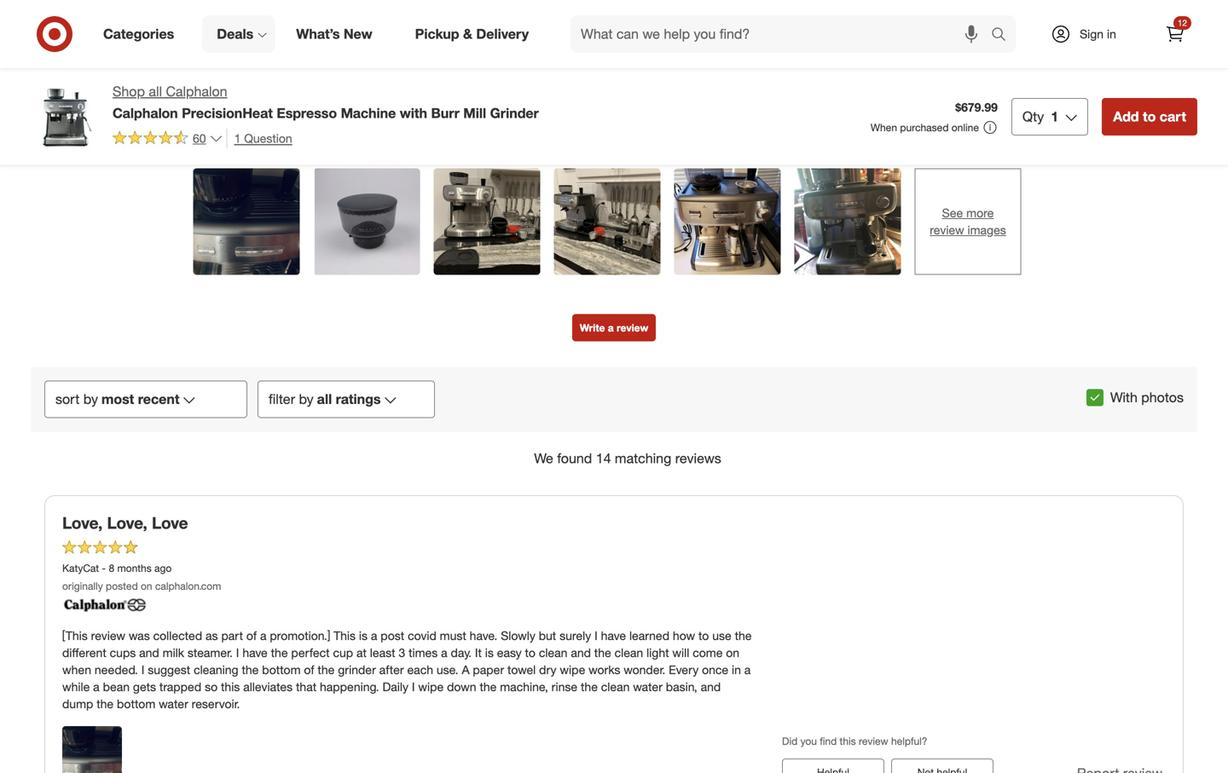Task type: vqa. For each thing, say whether or not it's contained in the screenshot.
filter by all ratings
yes



Task type: describe. For each thing, give the bounding box(es) containing it.
a right once
[[745, 663, 751, 678]]

add to cart button
[[1103, 98, 1198, 136]]

cups.
[[997, 32, 1024, 45]]

grinder
[[490, 105, 539, 121]]

once
[[702, 663, 729, 678]]

of right part
[[247, 629, 257, 644]]

of right ease
[[752, 57, 764, 72]]

stainless
[[102, 203, 147, 216]]

clean down or
[[638, 57, 669, 72]]

0 vertical spatial calphalon
[[166, 83, 227, 100]]

question
[[244, 131, 292, 146]]

add
[[1114, 108, 1140, 125]]

easy to clean
[[593, 57, 669, 72]]

1 horizontal spatial water
[[597, 32, 624, 45]]

stainless steel milk pitcher
[[102, 203, 232, 216]]

1 vertical spatial have
[[243, 646, 268, 661]]

of right amount
[[584, 32, 593, 45]]

reservoir.
[[192, 697, 240, 712]]

daily
[[383, 680, 409, 695]]

the down bean on the left of the page
[[97, 697, 114, 712]]

review inside [this review was collected as part of a promotion.] this is a post covid must have. slowly but surely i have learned how to use the different cups and milk steamer. i have the perfect cup at least 3 times a day. it is easy to clean and the clean light will come on when needed. i suggest cleaning the bottom of the grinder after each use. a paper towel dry wipe works wonder. every once in a while a bean gets trapped so this alleviates that happening. daily i wipe down the machine, rinse the clean water basin, and dump the bottom water reservoir.
[[91, 629, 125, 644]]

enlarged portafilter evenly wets grounds for maximum flavor extraction.
[[37, 9, 291, 45]]

the up alleviates at left bottom
[[242, 663, 259, 678]]

sign
[[1080, 26, 1104, 41]]

0 horizontal spatial machine
[[237, 176, 298, 193]]

we found 14 matching reviews
[[534, 450, 722, 467]]

cup
[[831, 9, 861, 27]]

categories link
[[89, 15, 196, 53]]

with
[[1111, 389, 1138, 406]]

in inside [this review was collected as part of a promotion.] this is a post covid must have. slowly but surely i have learned how to use the different cups and milk steamer. i have the perfect cup at least 3 times a day. it is easy to clean and the clean light will come on when needed. i suggest cleaning the bottom of the grinder after each use. a paper towel dry wipe works wonder. every once in a while a bean gets trapped so this alleviates that happening. daily i wipe down the machine, rinse the clean water basin, and dump the bottom water reservoir.
[[732, 663, 741, 678]]

did you find this review helpful?
[[782, 736, 928, 748]]

cups
[[110, 646, 136, 661]]

0 vertical spatial wall
[[197, 246, 218, 259]]

what's new link
[[282, 15, 394, 53]]

rinse
[[552, 680, 578, 695]]

0 vertical spatial easy
[[593, 57, 620, 72]]

temp
[[99, 176, 139, 193]]

0 vertical spatial 2
[[665, 32, 671, 45]]

$679.99
[[956, 100, 998, 115]]

covid
[[408, 629, 437, 644]]

when
[[871, 121, 898, 134]]

What can we help you find? suggestions appear below search field
[[571, 15, 996, 53]]

each
[[407, 663, 433, 678]]

guest review image 1 of 12, zoom in image
[[193, 168, 300, 275]]

1 love, from the left
[[62, 514, 103, 533]]

0 horizontal spatial bottom
[[117, 697, 156, 712]]

delivery
[[476, 26, 529, 42]]

evenly
[[37, 32, 70, 45]]

grinder
[[338, 663, 376, 678]]

portafilter
[[107, 9, 179, 27]]

tray
[[934, 9, 966, 27]]

must
[[440, 629, 467, 644]]

how
[[673, 629, 696, 644]]

see more review images
[[930, 206, 1007, 238]]

0 vertical spatial milk
[[176, 203, 196, 216]]

1 horizontal spatial bottom
[[262, 663, 301, 678]]

cleaning disc, pin, and brush 1 and 2 cup single wall filters 1 and 2 cup dual wall filters
[[102, 232, 251, 274]]

originally
[[62, 580, 103, 593]]

every
[[669, 663, 699, 678]]

sign in
[[1080, 26, 1117, 41]]

quality
[[849, 57, 889, 72]]

on inside [this review was collected as part of a promotion.] this is a post covid must have. slowly but surely i have learned how to use the different cups and milk steamer. i have the perfect cup at least 3 times a day. it is easy to clean and the clean light will come on when needed. i suggest cleaning the bottom of the grinder after each use. a paper towel dry wipe works wonder. every once in a while a bean gets trapped so this alleviates that happening. daily i wipe down the machine, rinse the clean water basin, and dump the bottom water reservoir.
[[726, 646, 740, 661]]

machine,
[[500, 680, 548, 695]]

pin,
[[174, 232, 192, 245]]

[this
[[62, 629, 88, 644]]

for for cup warming tray
[[902, 32, 915, 45]]

a inside button
[[608, 322, 614, 334]]

i down part
[[236, 646, 239, 661]]

i up gets
[[141, 663, 144, 678]]

12
[[1178, 17, 1188, 28]]

light
[[647, 646, 669, 661]]

the up works
[[595, 646, 612, 661]]

online
[[952, 121, 980, 134]]

review right write
[[617, 322, 649, 334]]

of right the shots
[[704, 32, 713, 45]]

recent
[[138, 391, 180, 408]]

alleviates
[[243, 680, 293, 695]]

while
[[62, 680, 90, 695]]

found
[[557, 450, 592, 467]]

to up towel
[[525, 646, 536, 661]]

the down promotion.] on the bottom left
[[271, 646, 288, 661]]

bean
[[103, 680, 130, 695]]

single
[[163, 246, 193, 259]]

have.
[[470, 629, 498, 644]]

calphalon.com
[[155, 580, 221, 593]]

flavor
[[209, 32, 236, 45]]

deals link
[[202, 15, 275, 53]]

1 vertical spatial is
[[485, 646, 494, 661]]

sign in link
[[1037, 15, 1143, 53]]

of down 'perfect'
[[304, 663, 314, 678]]

1 inside 1 question link
[[234, 131, 241, 146]]

milk inside [this review was collected as part of a promotion.] this is a post covid must have. slowly but surely i have learned how to use the different cups and milk steamer. i have the perfect cup at least 3 times a day. it is easy to clean and the clean light will come on when needed. i suggest cleaning the bottom of the grinder after each use. a paper towel dry wipe works wonder. every once in a while a bean gets trapped so this alleviates that happening. daily i wipe down the machine, rinse the clean water basin, and dump the bottom water reservoir.
[[163, 646, 184, 661]]

most
[[102, 391, 134, 408]]

we
[[534, 450, 554, 467]]

write
[[580, 322, 605, 334]]

pickup & delivery link
[[401, 15, 550, 53]]

includes:
[[303, 176, 370, 193]]

gets
[[133, 680, 156, 695]]

search
[[984, 27, 1025, 44]]

use.
[[437, 663, 459, 678]]

i right daily
[[412, 680, 415, 695]]

katycat
[[62, 562, 99, 575]]

2 for from the left
[[627, 32, 640, 45]]

or
[[652, 32, 662, 45]]

amount
[[544, 32, 581, 45]]

katycat - 8 months ago
[[62, 562, 172, 575]]

clean up 'dry'
[[539, 646, 568, 661]]

mill
[[464, 105, 487, 121]]

did
[[782, 736, 798, 748]]

by for sort by
[[83, 391, 98, 408]]

add to cart
[[1114, 108, 1187, 125]]

cup inside [this review was collected as part of a promotion.] this is a post covid must have. slowly but surely i have learned how to use the different cups and milk steamer. i have the perfect cup at least 3 times a day. it is easy to clean and the clean light will come on when needed. i suggest cleaning the bottom of the grinder after each use. a paper towel dry wipe works wonder. every once in a while a bean gets trapped so this alleviates that happening. daily i wipe down the machine, rinse the clean water basin, and dump the bottom water reservoir.
[[333, 646, 353, 661]]

0 horizontal spatial on
[[141, 580, 152, 593]]

find
[[820, 736, 837, 748]]

clean down works
[[601, 680, 630, 695]]

0 vertical spatial use
[[767, 57, 787, 72]]

machine inside shop all calphalon calphalon precisionheat espresso machine with burr mill grinder
[[341, 105, 396, 121]]

a left bean on the left of the page
[[93, 680, 100, 695]]

review inside see more review images
[[930, 223, 965, 238]]

it
[[475, 646, 482, 661]]

espresso inside shop all calphalon calphalon precisionheat espresso machine with burr mill grinder
[[277, 105, 337, 121]]

pickup & delivery
[[415, 26, 529, 42]]

what's new
[[296, 26, 373, 42]]

i right surely
[[595, 629, 598, 644]]

a left day.
[[441, 646, 448, 661]]

more
[[967, 206, 994, 220]]

sort by most recent
[[55, 391, 180, 408]]

all inside shop all calphalon calphalon precisionheat espresso machine with burr mill grinder
[[149, 83, 162, 100]]

purchased
[[901, 121, 949, 134]]

the down 'perfect'
[[318, 663, 335, 678]]



Task type: locate. For each thing, give the bounding box(es) containing it.
1 horizontal spatial this
[[840, 736, 856, 748]]

1 horizontal spatial use
[[767, 57, 787, 72]]

1 vertical spatial this
[[840, 736, 856, 748]]

ratings
[[336, 391, 381, 408]]

0 horizontal spatial water
[[159, 697, 188, 712]]

all right shop
[[149, 83, 162, 100]]

months
[[117, 562, 152, 575]]

cup down disc, at the top
[[142, 246, 160, 259]]

14
[[596, 450, 611, 467]]

1 vertical spatial easy
[[497, 646, 522, 661]]

down
[[447, 680, 477, 695]]

all
[[149, 83, 162, 100], [317, 391, 332, 408]]

0 horizontal spatial by
[[83, 391, 98, 408]]

brush
[[217, 232, 245, 245]]

the right how at right bottom
[[735, 629, 752, 644]]

is
[[359, 629, 368, 644], [485, 646, 494, 661]]

0 horizontal spatial espresso
[[164, 176, 233, 193]]

cleaning
[[194, 663, 239, 678]]

2 love, from the left
[[107, 514, 147, 533]]

0 horizontal spatial have
[[243, 646, 268, 661]]

have up works
[[601, 629, 626, 644]]

for inside enlarged portafilter evenly wets grounds for maximum flavor extraction.
[[142, 32, 155, 45]]

cup left dual
[[142, 261, 160, 274]]

1 vertical spatial milk
[[163, 646, 184, 661]]

to right the add
[[1143, 108, 1157, 125]]

1 vertical spatial 2
[[132, 246, 139, 259]]

wonder.
[[624, 663, 666, 678]]

to inside button
[[1143, 108, 1157, 125]]

1 vertical spatial cup
[[142, 261, 160, 274]]

review left "helpful?"
[[859, 736, 889, 748]]

&
[[463, 26, 473, 42]]

easy down slowly
[[497, 646, 522, 661]]

love, left love
[[107, 514, 147, 533]]

With photos checkbox
[[1087, 389, 1104, 406]]

for left or
[[627, 32, 640, 45]]

for inside cup warming tray gently warms for espresso-ready cups.
[[902, 32, 915, 45]]

1 vertical spatial in
[[732, 663, 741, 678]]

1 horizontal spatial machine
[[341, 105, 396, 121]]

0 vertical spatial on
[[141, 580, 152, 593]]

0 vertical spatial have
[[601, 629, 626, 644]]

use down what can we help you find? suggestions appear below search field
[[767, 57, 787, 72]]

filter
[[269, 391, 295, 408]]

60 link
[[113, 129, 223, 150]]

for for enlarged portafilter
[[142, 32, 155, 45]]

a left the post
[[371, 629, 378, 644]]

the down works
[[581, 680, 598, 695]]

milk right steel
[[176, 203, 196, 216]]

guest review image 1 of 1, zoom in image
[[62, 727, 122, 774]]

this
[[334, 629, 356, 644]]

0 vertical spatial water
[[597, 32, 624, 45]]

least
[[370, 646, 396, 661]]

i
[[595, 629, 598, 644], [236, 646, 239, 661], [141, 663, 144, 678], [412, 680, 415, 695]]

1 vertical spatial use
[[713, 629, 732, 644]]

0 vertical spatial machine
[[341, 105, 396, 121]]

will
[[673, 646, 690, 661]]

the temp iq espresso machine includes:
[[67, 176, 370, 193]]

1
[[643, 32, 649, 45], [1052, 108, 1059, 125], [234, 131, 241, 146], [102, 246, 108, 259], [102, 261, 108, 274]]

categories
[[103, 26, 174, 42]]

pitcher
[[199, 203, 232, 216]]

the
[[67, 176, 95, 193]]

happening.
[[320, 680, 379, 695]]

for
[[142, 32, 155, 45], [627, 32, 640, 45], [902, 32, 915, 45]]

the
[[489, 32, 504, 45], [735, 629, 752, 644], [271, 646, 288, 661], [595, 646, 612, 661], [242, 663, 259, 678], [318, 663, 335, 678], [480, 680, 497, 695], [581, 680, 598, 695], [97, 697, 114, 712]]

is up at
[[359, 629, 368, 644]]

water down trapped
[[159, 697, 188, 712]]

0 horizontal spatial this
[[221, 680, 240, 695]]

in right once
[[732, 663, 741, 678]]

this inside [this review was collected as part of a promotion.] this is a post covid must have. slowly but surely i have learned how to use the different cups and milk steamer. i have the perfect cup at least 3 times a day. it is easy to clean and the clean light will come on when needed. i suggest cleaning the bottom of the grinder after each use. a paper towel dry wipe works wonder. every once in a while a bean gets trapped so this alleviates that happening. daily i wipe down the machine, rinse the clean water basin, and dump the bottom water reservoir.
[[221, 680, 240, 695]]

on down months
[[141, 580, 152, 593]]

1 vertical spatial all
[[317, 391, 332, 408]]

the down paper
[[480, 680, 497, 695]]

1 for from the left
[[142, 32, 155, 45]]

collected
[[153, 629, 202, 644]]

review down the see
[[930, 223, 965, 238]]

by right "filter"
[[299, 391, 314, 408]]

bottom up alleviates at left bottom
[[262, 663, 301, 678]]

matching
[[615, 450, 672, 467]]

12 link
[[1157, 15, 1195, 53]]

1 horizontal spatial in
[[1108, 26, 1117, 41]]

1 vertical spatial machine
[[237, 176, 298, 193]]

the left correct
[[489, 32, 504, 45]]

1 vertical spatial wall
[[188, 261, 210, 274]]

all left ratings
[[317, 391, 332, 408]]

0 vertical spatial cup
[[142, 246, 160, 259]]

1 horizontal spatial all
[[317, 391, 332, 408]]

1 horizontal spatial for
[[627, 32, 640, 45]]

warming
[[865, 9, 930, 27]]

2 vertical spatial 2
[[132, 261, 139, 274]]

and
[[195, 232, 214, 245], [111, 246, 129, 259], [111, 261, 129, 274], [139, 646, 159, 661], [571, 646, 591, 661], [701, 680, 721, 695]]

1 vertical spatial filters
[[213, 261, 243, 274]]

wipe up rinse
[[560, 663, 586, 678]]

0 vertical spatial in
[[1108, 26, 1117, 41]]

0 horizontal spatial in
[[732, 663, 741, 678]]

ready
[[966, 32, 994, 45]]

1 horizontal spatial on
[[726, 646, 740, 661]]

shop all calphalon calphalon precisionheat espresso machine with burr mill grinder
[[113, 83, 539, 121]]

a right part
[[260, 629, 267, 644]]

2 horizontal spatial water
[[633, 680, 663, 695]]

easy inside [this review was collected as part of a promotion.] this is a post covid must have. slowly but surely i have learned how to use the different cups and milk steamer. i have the perfect cup at least 3 times a day. it is easy to clean and the clean light will come on when needed. i suggest cleaning the bottom of the grinder after each use. a paper towel dry wipe works wonder. every once in a while a bean gets trapped so this alleviates that happening. daily i wipe down the machine, rinse the clean water basin, and dump the bottom water reservoir.
[[497, 646, 522, 661]]

1 horizontal spatial by
[[299, 391, 314, 408]]

clean
[[638, 57, 669, 72], [539, 646, 568, 661], [615, 646, 644, 661], [601, 680, 630, 695]]

a right write
[[608, 322, 614, 334]]

water
[[597, 32, 624, 45], [633, 680, 663, 695], [159, 697, 188, 712]]

calphalon up precisionheat
[[166, 83, 227, 100]]

image of calphalon precisionheat espresso machine with burr mill grinder image
[[31, 82, 99, 150]]

review up cups
[[91, 629, 125, 644]]

easy
[[593, 57, 620, 72], [497, 646, 522, 661]]

0 vertical spatial bottom
[[262, 663, 301, 678]]

use
[[767, 57, 787, 72], [713, 629, 732, 644]]

love, up katycat
[[62, 514, 103, 533]]

deals
[[217, 26, 254, 42]]

0 vertical spatial filters
[[221, 246, 251, 259]]

2 vertical spatial cup
[[333, 646, 353, 661]]

3 for from the left
[[902, 32, 915, 45]]

bottom down gets
[[117, 697, 156, 712]]

new
[[344, 26, 373, 42]]

times
[[409, 646, 438, 661]]

part
[[221, 629, 243, 644]]

0 vertical spatial all
[[149, 83, 162, 100]]

0 vertical spatial this
[[221, 680, 240, 695]]

1 horizontal spatial have
[[601, 629, 626, 644]]

guest review image 3 of 12, zoom in image
[[434, 168, 541, 275]]

guest review image 4 of 12, zoom in image
[[554, 168, 661, 275]]

write a review button
[[572, 314, 656, 342]]

calphalon down shop
[[113, 105, 178, 121]]

qty
[[1023, 108, 1045, 125]]

espresso
[[277, 105, 337, 121], [164, 176, 233, 193]]

0 horizontal spatial wipe
[[418, 680, 444, 695]]

to down "dispenses the correct amount of water for 1 or 2 shots of espresso."
[[624, 57, 635, 72]]

cart
[[1160, 108, 1187, 125]]

cup
[[142, 246, 160, 259], [142, 261, 160, 274], [333, 646, 353, 661]]

so
[[205, 680, 218, 695]]

milk down collected
[[163, 646, 184, 661]]

1 vertical spatial water
[[633, 680, 663, 695]]

2 horizontal spatial for
[[902, 32, 915, 45]]

filters
[[221, 246, 251, 259], [213, 261, 243, 274]]

1 vertical spatial wipe
[[418, 680, 444, 695]]

enlarged
[[37, 9, 102, 27]]

1 by from the left
[[83, 391, 98, 408]]

2 vertical spatial water
[[159, 697, 188, 712]]

1 horizontal spatial easy
[[593, 57, 620, 72]]

sort
[[55, 391, 80, 408]]

design
[[337, 57, 377, 72]]

a
[[608, 322, 614, 334], [260, 629, 267, 644], [371, 629, 378, 644], [441, 646, 448, 661], [745, 663, 751, 678], [93, 680, 100, 695]]

0 horizontal spatial is
[[359, 629, 368, 644]]

is right it
[[485, 646, 494, 661]]

dual
[[163, 261, 185, 274]]

in right sign
[[1108, 26, 1117, 41]]

0 horizontal spatial all
[[149, 83, 162, 100]]

espresso.
[[716, 32, 764, 45]]

guest review image 6 of 12, zoom in image
[[795, 168, 902, 275]]

machine left with
[[341, 105, 396, 121]]

to
[[624, 57, 635, 72], [1143, 108, 1157, 125], [699, 629, 709, 644], [525, 646, 536, 661]]

on up once
[[726, 646, 740, 661]]

clean up wonder.
[[615, 646, 644, 661]]

2 by from the left
[[299, 391, 314, 408]]

this right find
[[840, 736, 856, 748]]

1 vertical spatial espresso
[[164, 176, 233, 193]]

steamer.
[[188, 646, 233, 661]]

towel
[[508, 663, 536, 678]]

ease of use
[[721, 57, 787, 72]]

wipe down each
[[418, 680, 444, 695]]

1 horizontal spatial is
[[485, 646, 494, 661]]

water up easy to clean
[[597, 32, 624, 45]]

1 vertical spatial bottom
[[117, 697, 156, 712]]

reviews
[[676, 450, 722, 467]]

0 horizontal spatial for
[[142, 32, 155, 45]]

learned
[[630, 629, 670, 644]]

to up come
[[699, 629, 709, 644]]

3
[[399, 646, 405, 661]]

ease
[[721, 57, 749, 72]]

1 vertical spatial on
[[726, 646, 740, 661]]

for down portafilter
[[142, 32, 155, 45]]

this right "so"
[[221, 680, 240, 695]]

have
[[601, 629, 626, 644], [243, 646, 268, 661]]

cup warming tray gently warms for espresso-ready cups.
[[831, 9, 1024, 45]]

shots
[[674, 32, 701, 45]]

after
[[379, 663, 404, 678]]

easy down "dispenses the correct amount of water for 1 or 2 shots of espresso."
[[593, 57, 620, 72]]

wall right dual
[[188, 261, 210, 274]]

0 vertical spatial is
[[359, 629, 368, 644]]

by right the sort
[[83, 391, 98, 408]]

-
[[102, 562, 106, 575]]

grounds
[[99, 32, 139, 45]]

use inside [this review was collected as part of a promotion.] this is a post covid must have. slowly but surely i have learned how to use the different cups and milk steamer. i have the perfect cup at least 3 times a day. it is easy to clean and the clean light will come on when needed. i suggest cleaning the bottom of the grinder after each use. a paper towel dry wipe works wonder. every once in a while a bean gets trapped so this alleviates that happening. daily i wipe down the machine, rinse the clean water basin, and dump the bottom water reservoir.
[[713, 629, 732, 644]]

paper
[[473, 663, 504, 678]]

guest review image 2 of 12, zoom in image
[[314, 168, 420, 275]]

1 horizontal spatial love,
[[107, 514, 147, 533]]

guest review image 5 of 12, zoom in image
[[675, 168, 781, 275]]

water down wonder.
[[633, 680, 663, 695]]

2
[[665, 32, 671, 45], [132, 246, 139, 259], [132, 261, 139, 274]]

espresso up question
[[277, 105, 337, 121]]

0 horizontal spatial use
[[713, 629, 732, 644]]

precisionheat
[[182, 105, 273, 121]]

espresso up pitcher
[[164, 176, 233, 193]]

use up come
[[713, 629, 732, 644]]

for down warming
[[902, 32, 915, 45]]

1 horizontal spatial espresso
[[277, 105, 337, 121]]

1 horizontal spatial wipe
[[560, 663, 586, 678]]

gently
[[831, 32, 863, 45]]

love,
[[62, 514, 103, 533], [107, 514, 147, 533]]

1 question link
[[227, 129, 292, 148]]

1 vertical spatial calphalon
[[113, 105, 178, 121]]

shop
[[113, 83, 145, 100]]

have down part
[[243, 646, 268, 661]]

cup down this
[[333, 646, 353, 661]]

1 question
[[234, 131, 292, 146]]

by for filter by
[[299, 391, 314, 408]]

post
[[381, 629, 405, 644]]

wall down the brush
[[197, 246, 218, 259]]

wipe
[[560, 663, 586, 678], [418, 680, 444, 695]]

[this review was collected as part of a promotion.] this is a post covid must have. slowly but surely i have learned how to use the different cups and milk steamer. i have the perfect cup at least 3 times a day. it is easy to clean and the clean light will come on when needed. i suggest cleaning the bottom of the grinder after each use. a paper towel dry wipe works wonder. every once in a while a bean gets trapped so this alleviates that happening. daily i wipe down the machine, rinse the clean water basin, and dump the bottom water reservoir.
[[62, 629, 752, 712]]

0 vertical spatial espresso
[[277, 105, 337, 121]]

0 horizontal spatial easy
[[497, 646, 522, 661]]

0 horizontal spatial love,
[[62, 514, 103, 533]]

posted
[[106, 580, 138, 593]]

machine down question
[[237, 176, 298, 193]]

needed.
[[95, 663, 138, 678]]

0 vertical spatial wipe
[[560, 663, 586, 678]]

that
[[296, 680, 317, 695]]



